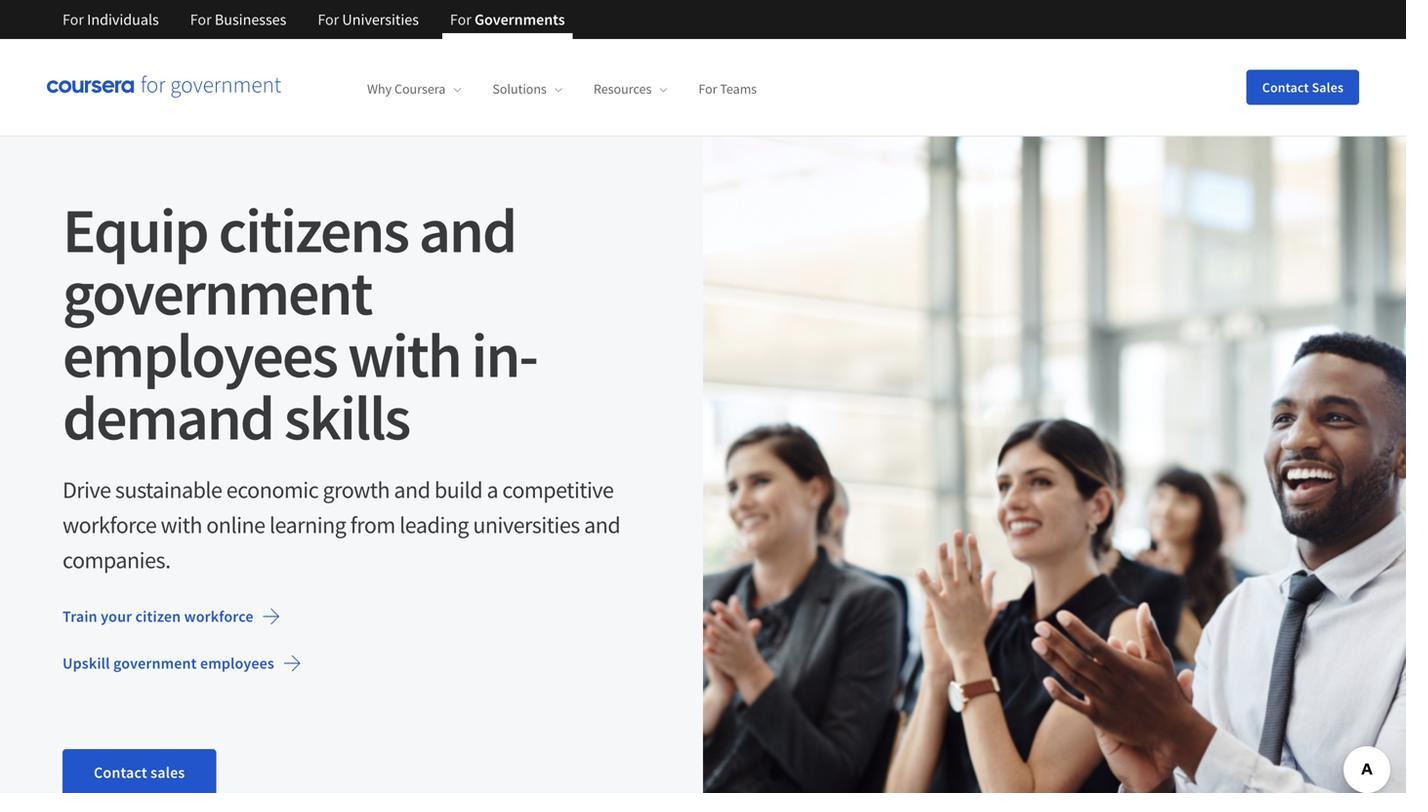 Task type: vqa. For each thing, say whether or not it's contained in the screenshot.
CITIZENS
yes



Task type: locate. For each thing, give the bounding box(es) containing it.
for left the 'businesses'
[[190, 10, 212, 29]]

1 vertical spatial workforce
[[184, 607, 254, 627]]

upskill government employees link
[[47, 641, 317, 687]]

build
[[434, 476, 483, 505]]

resources link
[[594, 80, 667, 98]]

solutions
[[492, 80, 547, 98]]

contact inside button
[[1262, 79, 1309, 96]]

for left teams
[[699, 80, 717, 98]]

and
[[419, 191, 516, 270], [394, 476, 430, 505], [584, 511, 620, 540]]

governments
[[475, 10, 565, 29]]

0 vertical spatial and
[[419, 191, 516, 270]]

with
[[348, 316, 461, 395], [161, 511, 202, 540]]

train your citizen workforce
[[62, 607, 254, 627]]

leading
[[400, 511, 469, 540]]

demand
[[62, 378, 273, 457]]

workforce up upskill government employees link
[[184, 607, 254, 627]]

train
[[62, 607, 97, 627]]

teams
[[720, 80, 757, 98]]

0 horizontal spatial with
[[161, 511, 202, 540]]

resources
[[594, 80, 652, 98]]

0 horizontal spatial workforce
[[62, 511, 156, 540]]

government inside equip citizens and government employees with in- demand skills
[[62, 253, 372, 332]]

0 vertical spatial workforce
[[62, 511, 156, 540]]

1 horizontal spatial contact
[[1262, 79, 1309, 96]]

solutions link
[[492, 80, 562, 98]]

0 vertical spatial employees
[[62, 316, 337, 395]]

for
[[62, 10, 84, 29], [190, 10, 212, 29], [318, 10, 339, 29], [450, 10, 471, 29], [699, 80, 717, 98]]

companies.
[[62, 546, 170, 575]]

1 vertical spatial contact
[[94, 764, 147, 783]]

1 horizontal spatial with
[[348, 316, 461, 395]]

1 vertical spatial government
[[113, 654, 197, 674]]

contact sales
[[1262, 79, 1344, 96]]

individuals
[[87, 10, 159, 29]]

with inside equip citizens and government employees with in- demand skills
[[348, 316, 461, 395]]

for for universities
[[318, 10, 339, 29]]

1 horizontal spatial workforce
[[184, 607, 254, 627]]

for left universities
[[318, 10, 339, 29]]

for individuals
[[62, 10, 159, 29]]

for governments
[[450, 10, 565, 29]]

for left individuals
[[62, 10, 84, 29]]

for left governments
[[450, 10, 471, 29]]

for for governments
[[450, 10, 471, 29]]

0 vertical spatial contact
[[1262, 79, 1309, 96]]

contact sales
[[94, 764, 185, 783]]

universities
[[473, 511, 580, 540]]

businesses
[[215, 10, 286, 29]]

0 vertical spatial with
[[348, 316, 461, 395]]

0 vertical spatial government
[[62, 253, 372, 332]]

workforce up companies.
[[62, 511, 156, 540]]

1 vertical spatial with
[[161, 511, 202, 540]]

2 vertical spatial and
[[584, 511, 620, 540]]

a
[[487, 476, 498, 505]]

sales
[[1312, 79, 1344, 96]]

employees
[[62, 316, 337, 395], [200, 654, 274, 674]]

employees inside equip citizens and government employees with in- demand skills
[[62, 316, 337, 395]]

why coursera link
[[367, 80, 461, 98]]

for teams link
[[699, 80, 757, 98]]

government
[[62, 253, 372, 332], [113, 654, 197, 674]]

contact
[[1262, 79, 1309, 96], [94, 764, 147, 783]]

1 vertical spatial employees
[[200, 654, 274, 674]]

growth
[[323, 476, 390, 505]]

workforce
[[62, 511, 156, 540], [184, 607, 254, 627]]

equip
[[62, 191, 208, 270]]

why
[[367, 80, 392, 98]]

0 horizontal spatial contact
[[94, 764, 147, 783]]

1 vertical spatial and
[[394, 476, 430, 505]]



Task type: describe. For each thing, give the bounding box(es) containing it.
workforce inside drive sustainable economic growth and build a competitive workforce with online learning from leading universities and companies.
[[62, 511, 156, 540]]

your
[[101, 607, 132, 627]]

coursera for government image
[[47, 76, 281, 99]]

contact sales link
[[62, 750, 216, 794]]

contact for contact sales
[[94, 764, 147, 783]]

drive sustainable economic growth and build a competitive workforce with online learning from leading universities and companies.
[[62, 476, 620, 575]]

with inside drive sustainable economic growth and build a competitive workforce with online learning from leading universities and companies.
[[161, 511, 202, 540]]

from
[[350, 511, 395, 540]]

learning
[[269, 511, 346, 540]]

and inside equip citizens and government employees with in- demand skills
[[419, 191, 516, 270]]

for for businesses
[[190, 10, 212, 29]]

for universities
[[318, 10, 419, 29]]

for businesses
[[190, 10, 286, 29]]

banner navigation
[[47, 0, 581, 39]]

train your citizen workforce link
[[47, 594, 297, 641]]

upskill
[[62, 654, 110, 674]]

equip citizens and government employees with in- demand skills
[[62, 191, 537, 457]]

coursera
[[394, 80, 446, 98]]

sustainable
[[115, 476, 222, 505]]

online
[[206, 511, 265, 540]]

universities
[[342, 10, 419, 29]]

for teams
[[699, 80, 757, 98]]

citizens
[[218, 191, 408, 270]]

in-
[[471, 316, 537, 395]]

why coursera
[[367, 80, 446, 98]]

sales
[[151, 764, 185, 783]]

economic
[[226, 476, 319, 505]]

skills
[[284, 378, 409, 457]]

workforce inside the train your citizen workforce link
[[184, 607, 254, 627]]

for for individuals
[[62, 10, 84, 29]]

competitive
[[502, 476, 614, 505]]

contact sales button
[[1247, 70, 1359, 105]]

contact for contact sales
[[1262, 79, 1309, 96]]

drive
[[62, 476, 111, 505]]

upskill government employees
[[62, 654, 274, 674]]

citizen
[[135, 607, 181, 627]]



